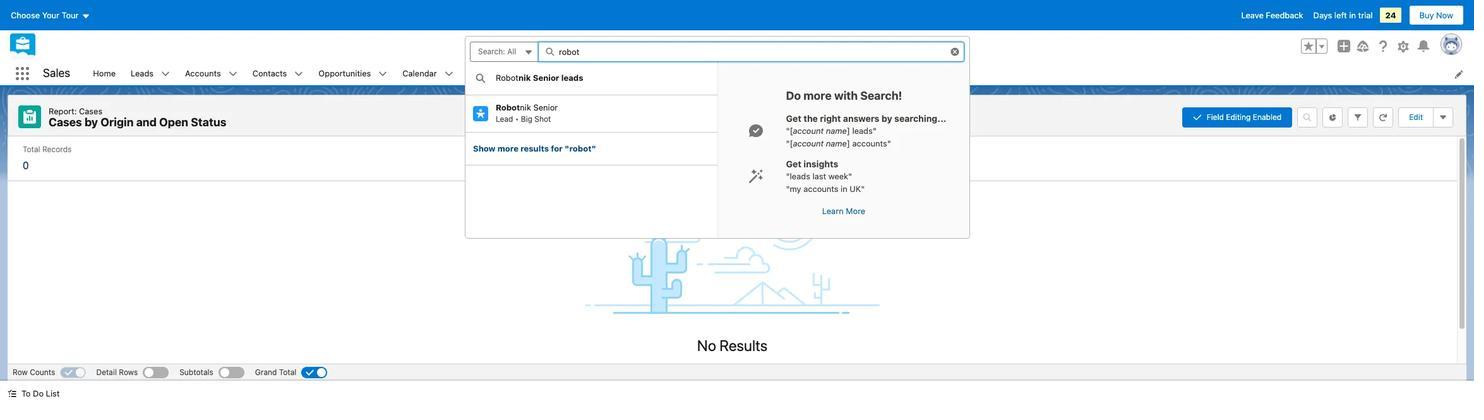 Task type: locate. For each thing, give the bounding box(es) containing it.
text default image right contacts
[[295, 70, 304, 79]]

nik up big
[[520, 102, 531, 112]]

results
[[521, 143, 549, 153]]

get
[[786, 113, 802, 124], [786, 159, 802, 169]]

get inside get the right answers by searching... "[ account name ] leads" "[ account name ] accounts"
[[786, 113, 802, 124]]

1 vertical spatial "[
[[786, 138, 793, 148]]

2 get from the top
[[786, 159, 802, 169]]

2 robot from the top
[[496, 102, 520, 112]]

forecasts link
[[461, 62, 514, 85]]

get insights "leads last week" "my accounts in uk"
[[786, 159, 865, 194]]

b
[[734, 69, 739, 79]]

do left with
[[786, 89, 801, 102]]

Search... search field
[[538, 42, 965, 62]]

in down the week" at top
[[841, 184, 848, 194]]

0 vertical spatial senior
[[533, 73, 560, 83]]

0 horizontal spatial more
[[498, 143, 519, 153]]

contacts list item
[[245, 62, 311, 85]]

nik up robot nik senior lead • big shot
[[519, 73, 531, 83]]

text default image inside 'calendar' list item
[[445, 70, 453, 79]]

2 "[ from the top
[[786, 138, 793, 148]]

0 horizontal spatial do
[[33, 389, 44, 399]]

text default image inside to do list button
[[8, 389, 16, 398]]

robot nik senior lead • big shot
[[496, 102, 558, 124]]

1 robot from the top
[[496, 73, 519, 83]]

None text field
[[470, 42, 539, 62]]

your
[[42, 10, 59, 20]]

senior up shot
[[534, 102, 558, 112]]

in right left
[[1350, 10, 1357, 20]]

*
[[719, 69, 723, 79]]

senior
[[533, 73, 560, 83], [534, 102, 558, 112]]

1 vertical spatial get
[[786, 159, 802, 169]]

account
[[793, 126, 824, 136], [793, 138, 824, 148]]

0 horizontal spatial in
[[841, 184, 848, 194]]

0 vertical spatial "[
[[786, 126, 793, 136]]

senior inside robot nik senior lead • big shot
[[534, 102, 558, 112]]

show more results for "robot"
[[473, 143, 596, 153]]

in
[[1350, 10, 1357, 20], [841, 184, 848, 194]]

show
[[473, 143, 496, 153]]

text default image right calendar
[[445, 70, 453, 79]]

* c b
[[719, 69, 739, 79]]

text default image inside leads 'list item'
[[161, 70, 170, 79]]

] left accounts"
[[847, 138, 851, 148]]

text default image
[[229, 70, 237, 79], [295, 70, 304, 79], [749, 123, 764, 138], [749, 169, 764, 184], [8, 389, 16, 398]]

1 vertical spatial in
[[841, 184, 848, 194]]

0 vertical spatial ]
[[847, 126, 851, 136]]

group
[[1302, 39, 1328, 54]]

accounts list item
[[178, 62, 245, 85]]

the
[[804, 113, 818, 124]]

more inside suggestions list box
[[498, 143, 519, 153]]

leads link
[[123, 62, 161, 85]]

nik for lead • big shot
[[520, 102, 531, 112]]

leads list item
[[123, 62, 178, 85]]

•
[[515, 115, 519, 124]]

account down the
[[793, 126, 824, 136]]

0 vertical spatial get
[[786, 113, 802, 124]]

week"
[[829, 171, 853, 181]]

now
[[1437, 10, 1454, 20]]

search...
[[616, 41, 650, 51]]

senior for nik senior leads
[[533, 73, 560, 83]]

] left leads" at right top
[[847, 126, 851, 136]]

1 vertical spatial robot
[[496, 102, 520, 112]]

searching...
[[895, 113, 947, 124]]

do
[[786, 89, 801, 102], [33, 389, 44, 399]]

senior for lead • big shot
[[534, 102, 558, 112]]

2 name from the top
[[826, 138, 847, 148]]

1 horizontal spatial more
[[804, 89, 832, 102]]

list
[[85, 62, 1475, 85]]

text default image left calendar 'link'
[[379, 70, 388, 79]]

1 horizontal spatial in
[[1350, 10, 1357, 20]]

get up ""leads"
[[786, 159, 802, 169]]

]
[[847, 126, 851, 136], [847, 138, 851, 148]]

1 vertical spatial ]
[[847, 138, 851, 148]]

text default image left "my
[[749, 169, 764, 184]]

accounts link
[[178, 62, 229, 85]]

more right show
[[498, 143, 519, 153]]

more up the
[[804, 89, 832, 102]]

leads
[[562, 73, 584, 83]]

senior left leads in the top of the page
[[533, 73, 560, 83]]

nik
[[519, 73, 531, 83], [520, 102, 531, 112]]

1 horizontal spatial do
[[786, 89, 801, 102]]

calendar link
[[395, 62, 445, 85]]

robot up lead on the left top of the page
[[496, 102, 520, 112]]

1 vertical spatial senior
[[534, 102, 558, 112]]

robot for robot nik senior leads
[[496, 73, 519, 83]]

days left in trial
[[1314, 10, 1374, 20]]

robot nik senior leads
[[496, 73, 584, 83]]

text default image right leads
[[161, 70, 170, 79]]

1 vertical spatial account
[[793, 138, 824, 148]]

get left the
[[786, 113, 802, 124]]

contacts link
[[245, 62, 295, 85]]

for
[[551, 143, 563, 153]]

"[
[[786, 126, 793, 136], [786, 138, 793, 148]]

list item
[[712, 62, 776, 85]]

do more with search!
[[786, 89, 903, 102]]

1 get from the top
[[786, 113, 802, 124]]

text default image inside contacts list item
[[295, 70, 304, 79]]

text default image up 'lead' 'image'
[[476, 73, 486, 83]]

answers
[[844, 113, 880, 124]]

account up insights
[[793, 138, 824, 148]]

0 vertical spatial name
[[826, 126, 847, 136]]

robot
[[496, 73, 519, 83], [496, 102, 520, 112]]

1 "[ from the top
[[786, 126, 793, 136]]

last
[[813, 171, 827, 181]]

lead image
[[473, 106, 488, 121]]

to do list
[[21, 389, 60, 399]]

more for results
[[498, 143, 519, 153]]

0 vertical spatial nik
[[519, 73, 531, 83]]

get inside get insights "leads last week" "my accounts in uk"
[[786, 159, 802, 169]]

0 vertical spatial robot
[[496, 73, 519, 83]]

do right the to
[[33, 389, 44, 399]]

name
[[826, 126, 847, 136], [826, 138, 847, 148]]

dashboards list item
[[514, 62, 591, 85]]

text default image for opportunities
[[379, 70, 388, 79]]

1 vertical spatial nik
[[520, 102, 531, 112]]

2 ] from the top
[[847, 138, 851, 148]]

robotnik senior leads option
[[466, 67, 718, 89]]

1 vertical spatial more
[[498, 143, 519, 153]]

forecasts
[[469, 68, 506, 78]]

contacts
[[253, 68, 287, 78]]

more
[[804, 89, 832, 102], [498, 143, 519, 153]]

1 ] from the top
[[847, 126, 851, 136]]

1 vertical spatial do
[[33, 389, 44, 399]]

robot left "dashboards"
[[496, 73, 519, 83]]

text default image right accounts
[[229, 70, 237, 79]]

with
[[835, 89, 858, 102]]

list containing home
[[85, 62, 1475, 85]]

1 vertical spatial name
[[826, 138, 847, 148]]

feedback
[[1267, 10, 1304, 20]]

text default image inside opportunities list item
[[379, 70, 388, 79]]

text default image
[[161, 70, 170, 79], [379, 70, 388, 79], [445, 70, 453, 79], [476, 73, 486, 83]]

opportunities list item
[[311, 62, 395, 85]]

dashboards
[[521, 68, 567, 78]]

nik inside robot nik senior lead • big shot
[[520, 102, 531, 112]]

robot inside robot nik senior lead • big shot
[[496, 102, 520, 112]]

0 vertical spatial more
[[804, 89, 832, 102]]

2 account from the top
[[793, 138, 824, 148]]

text default image left the to
[[8, 389, 16, 398]]

big
[[521, 115, 533, 124]]

left
[[1335, 10, 1348, 20]]

0 vertical spatial account
[[793, 126, 824, 136]]

home link
[[85, 62, 123, 85]]

more for with
[[804, 89, 832, 102]]



Task type: describe. For each thing, give the bounding box(es) containing it.
accounts"
[[853, 138, 892, 148]]

0 vertical spatial in
[[1350, 10, 1357, 20]]

get the right answers by searching... "[ account name ] leads" "[ account name ] accounts"
[[786, 113, 947, 148]]

text default image inside accounts list item
[[229, 70, 237, 79]]

text default image for leads
[[161, 70, 170, 79]]

buy
[[1420, 10, 1435, 20]]

right
[[821, 113, 841, 124]]

to
[[21, 389, 31, 399]]

to do list button
[[0, 381, 67, 406]]

"robot"
[[565, 143, 596, 153]]

sales
[[43, 67, 70, 80]]

choose your tour button
[[10, 5, 91, 25]]

trial
[[1359, 10, 1374, 20]]

do inside to do list button
[[33, 389, 44, 399]]

0 vertical spatial do
[[786, 89, 801, 102]]

text default image for calendar
[[445, 70, 453, 79]]

choose
[[11, 10, 40, 20]]

in inside get insights "leads last week" "my accounts in uk"
[[841, 184, 848, 194]]

search!
[[861, 89, 903, 102]]

opportunities link
[[311, 62, 379, 85]]

text default image left the
[[749, 123, 764, 138]]

robotnik senior option
[[466, 100, 718, 127]]

c
[[726, 69, 732, 79]]

calendar list item
[[395, 62, 461, 85]]

home
[[93, 68, 116, 78]]

leave feedback link
[[1242, 10, 1304, 20]]

choose your tour
[[11, 10, 79, 20]]

accounts
[[185, 68, 221, 78]]

get for get the right answers by searching...
[[786, 113, 802, 124]]

leave feedback
[[1242, 10, 1304, 20]]

uk"
[[850, 184, 865, 194]]

insights
[[804, 159, 839, 169]]

by
[[882, 113, 893, 124]]

leads"
[[853, 126, 877, 136]]

get for get insights
[[786, 159, 802, 169]]

1 name from the top
[[826, 126, 847, 136]]

list item containing *
[[712, 62, 776, 85]]

suggestions list box
[[466, 67, 718, 166]]

search... button
[[591, 36, 844, 56]]

text default image inside robotnik senior leads option
[[476, 73, 486, 83]]

buy now
[[1420, 10, 1454, 20]]

tour
[[62, 10, 79, 20]]

shot
[[535, 115, 551, 124]]

24
[[1386, 10, 1397, 20]]

leads
[[131, 68, 154, 78]]

nik for nik senior leads
[[519, 73, 531, 83]]

"leads
[[786, 171, 811, 181]]

1 account from the top
[[793, 126, 824, 136]]

days
[[1314, 10, 1333, 20]]

list
[[46, 389, 60, 399]]

accounts
[[804, 184, 839, 194]]

lead
[[496, 115, 513, 124]]

calendar
[[403, 68, 437, 78]]

leave
[[1242, 10, 1264, 20]]

robot for robot nik senior lead • big shot
[[496, 102, 520, 112]]

dashboards link
[[514, 62, 575, 85]]

buy now button
[[1410, 5, 1465, 25]]

opportunities
[[319, 68, 371, 78]]

"my
[[786, 184, 802, 194]]



Task type: vqa. For each thing, say whether or not it's contained in the screenshot.
Days
yes



